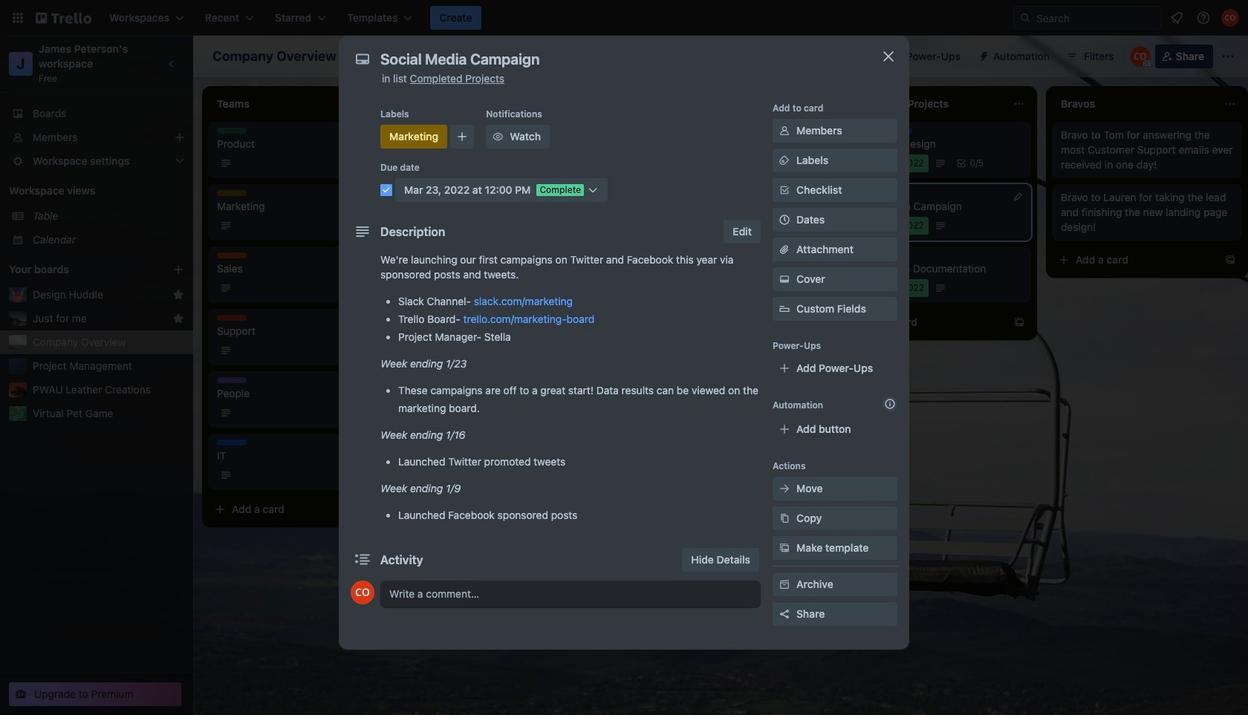 Task type: vqa. For each thing, say whether or not it's contained in the screenshot.
leftmost the TV
no



Task type: describe. For each thing, give the bounding box(es) containing it.
Search field
[[1032, 7, 1162, 28]]

close dialog image
[[880, 48, 898, 65]]

1 vertical spatial create from template… image
[[803, 317, 815, 329]]

Write a comment text field
[[381, 581, 761, 608]]

color: orange, title: "sales" element
[[217, 253, 247, 259]]

Board name text field
[[205, 45, 344, 68]]

1 vertical spatial christina overa (christinaovera) image
[[1130, 46, 1151, 67]]

add board image
[[172, 264, 184, 276]]

2 starred icon image from the top
[[172, 313, 184, 325]]

0 vertical spatial color: red, title: "support" element
[[850, 253, 880, 259]]

your boards with 6 items element
[[9, 261, 150, 279]]

1 sm image from the top
[[777, 153, 792, 168]]

create from template… image
[[1014, 317, 1026, 329]]

1 starred icon image from the top
[[172, 289, 184, 301]]

0 horizontal spatial color: blue, title: "it" element
[[217, 440, 247, 446]]

primary element
[[0, 0, 1249, 36]]

open information menu image
[[1197, 10, 1211, 25]]

workspace navigation collapse icon image
[[162, 54, 183, 74]]



Task type: locate. For each thing, give the bounding box(es) containing it.
show menu image
[[1221, 49, 1236, 64]]

2 vertical spatial christina overa (christinaovera) image
[[351, 581, 375, 605]]

None checkbox
[[850, 279, 929, 297]]

1 horizontal spatial christina overa (christinaovera) image
[[1130, 46, 1151, 67]]

0 vertical spatial create from template… image
[[1225, 254, 1237, 266]]

color: red, title: "support" element
[[850, 253, 880, 259], [217, 315, 247, 321]]

color: green, title: "product" element
[[217, 128, 247, 134], [428, 282, 458, 288]]

star or unstar board image
[[353, 51, 365, 62]]

0 horizontal spatial color: red, title: "support" element
[[217, 315, 247, 321]]

3 sm image from the top
[[777, 541, 792, 556]]

0 horizontal spatial create from template… image
[[381, 504, 392, 516]]

color: blue, title: "it" element
[[883, 128, 913, 134], [217, 440, 247, 446]]

starred icon image
[[172, 289, 184, 301], [172, 313, 184, 325]]

2 horizontal spatial christina overa (christinaovera) image
[[1222, 9, 1240, 27]]

0 notifications image
[[1168, 9, 1186, 27]]

2 horizontal spatial create from template… image
[[1225, 254, 1237, 266]]

1 horizontal spatial color: blue, title: "it" element
[[883, 128, 913, 134]]

0 horizontal spatial color: green, title: "product" element
[[217, 128, 247, 134]]

1 vertical spatial color: red, title: "support" element
[[217, 315, 247, 321]]

christina overa (christinaovera) image
[[1222, 9, 1240, 27], [1130, 46, 1151, 67], [351, 581, 375, 605]]

2 sm image from the top
[[777, 482, 792, 496]]

color: yellow, title: "marketing" element
[[381, 125, 448, 149], [428, 128, 458, 134], [217, 190, 247, 196], [639, 253, 669, 259]]

1 horizontal spatial color: green, title: "product" element
[[428, 282, 458, 288]]

Mark due date as complete checkbox
[[381, 184, 392, 196]]

create from template… image
[[1225, 254, 1237, 266], [803, 317, 815, 329], [381, 504, 392, 516]]

4 sm image from the top
[[777, 577, 792, 592]]

1 horizontal spatial color: red, title: "support" element
[[850, 253, 880, 259]]

mark due date as complete image
[[381, 184, 392, 196]]

1 vertical spatial starred icon image
[[172, 313, 184, 325]]

1 vertical spatial color: green, title: "product" element
[[428, 282, 458, 288]]

search image
[[1020, 12, 1032, 24]]

0 vertical spatial color: blue, title: "it" element
[[883, 128, 913, 134]]

0 vertical spatial color: green, title: "product" element
[[217, 128, 247, 134]]

None checkbox
[[850, 155, 929, 172], [850, 217, 929, 235], [850, 155, 929, 172], [850, 217, 929, 235]]

0 vertical spatial starred icon image
[[172, 289, 184, 301]]

2 vertical spatial create from template… image
[[381, 504, 392, 516]]

sm image
[[777, 153, 792, 168], [777, 482, 792, 496], [777, 541, 792, 556], [777, 577, 792, 592]]

0 vertical spatial christina overa (christinaovera) image
[[1222, 9, 1240, 27]]

1 horizontal spatial create from template… image
[[803, 317, 815, 329]]

1 vertical spatial color: blue, title: "it" element
[[217, 440, 247, 446]]

None text field
[[373, 46, 864, 73]]

edit card image
[[1012, 191, 1024, 203]]

sm image
[[777, 123, 792, 138], [491, 129, 506, 144], [777, 272, 792, 287], [777, 511, 792, 526]]

0 horizontal spatial christina overa (christinaovera) image
[[351, 581, 375, 605]]

color: purple, title: "people" element
[[217, 378, 247, 384]]



